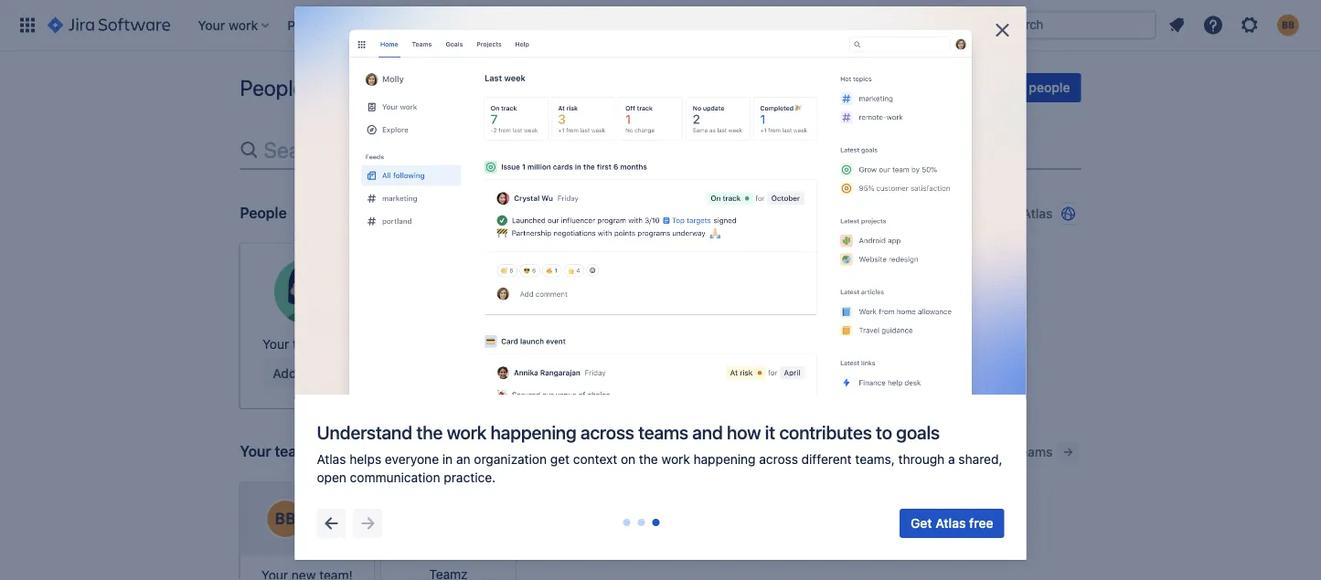Task type: describe. For each thing, give the bounding box(es) containing it.
understand the work happening across teams and how it contributes to goals atlas helps everyone in an organization get context on the work happening across different teams, through a shared, open communication practice.
[[317, 422, 1003, 486]]

teamz image
[[382, 483, 516, 556]]

get atlas free
[[911, 516, 994, 531]]

0 vertical spatial happening
[[491, 422, 577, 443]]

context
[[573, 452, 618, 467]]

on
[[621, 452, 636, 467]]

helps
[[350, 452, 382, 467]]

close modal image
[[992, 19, 1014, 41]]

atlas image
[[1061, 207, 1076, 221]]

practice.
[[444, 471, 496, 486]]

your teams element
[[240, 483, 1082, 581]]

people element
[[240, 244, 1082, 409]]

your for your teammate
[[263, 337, 289, 352]]

to
[[876, 422, 892, 443]]

atlas inside more search options with atlas button
[[1023, 206, 1053, 221]]

add inside people element
[[273, 366, 297, 381]]

organization
[[474, 452, 547, 467]]

create for create
[[677, 17, 717, 32]]

people for add people button inside people element
[[300, 366, 342, 381]]

create team
[[902, 80, 976, 95]]

primary element
[[11, 0, 974, 51]]

with
[[994, 206, 1020, 221]]

browse
[[951, 445, 996, 460]]

free
[[970, 516, 994, 531]]

0 vertical spatial add people
[[1002, 80, 1071, 95]]

search
[[901, 206, 942, 221]]

teams inside understand the work happening across teams and how it contributes to goals atlas helps everyone in an organization get context on the work happening across different teams, through a shared, open communication practice.
[[638, 422, 689, 443]]

get
[[911, 516, 933, 531]]

teams inside button
[[1016, 445, 1053, 460]]

communication
[[350, 471, 440, 486]]

your for your teams
[[240, 443, 271, 461]]

an
[[456, 452, 471, 467]]

bob builder link
[[382, 244, 516, 409]]

in
[[443, 452, 453, 467]]

builder
[[441, 337, 483, 352]]

shared,
[[959, 452, 1003, 467]]

manage
[[792, 80, 840, 95]]

more
[[867, 206, 898, 221]]

0 vertical spatial add people button
[[991, 73, 1082, 102]]

it
[[765, 422, 776, 443]]

0 horizontal spatial across
[[581, 422, 634, 443]]

add people inside people element
[[273, 366, 342, 381]]

your teams
[[240, 443, 317, 461]]

1 vertical spatial work
[[662, 452, 690, 467]]

manage users link
[[781, 73, 887, 102]]

people for people and teams
[[240, 75, 305, 101]]

people and teams
[[240, 75, 408, 101]]

create banner
[[0, 0, 1322, 51]]

get
[[550, 452, 570, 467]]

and inside understand the work happening across teams and how it contributes to goals atlas helps everyone in an organization get context on the work happening across different teams, through a shared, open communication practice.
[[693, 422, 723, 443]]

through
[[899, 452, 945, 467]]

people for add people button to the top
[[1029, 80, 1071, 95]]

bob
[[414, 337, 438, 352]]

manage users
[[792, 80, 876, 95]]

back image
[[321, 513, 343, 535]]

team
[[946, 80, 976, 95]]

teams,
[[855, 452, 895, 467]]

teammate
[[293, 337, 352, 352]]

understand
[[317, 422, 412, 443]]

your teammate
[[263, 337, 352, 352]]

get atlas free button
[[900, 509, 1005, 539]]



Task type: vqa. For each thing, say whether or not it's contained in the screenshot.
Build to the bottom
no



Task type: locate. For each thing, give the bounding box(es) containing it.
add people down your teammate
[[273, 366, 342, 381]]

0 vertical spatial people
[[240, 75, 305, 101]]

1 vertical spatial add people button
[[262, 359, 353, 389]]

teams
[[350, 75, 408, 101], [638, 422, 689, 443], [275, 443, 317, 461], [1016, 445, 1053, 460]]

1 people from the top
[[240, 75, 305, 101]]

arrowrighticon image
[[1061, 445, 1076, 460]]

0 vertical spatial the
[[416, 422, 443, 443]]

1 horizontal spatial add
[[1002, 80, 1026, 95]]

happening up organization
[[491, 422, 577, 443]]

1 horizontal spatial the
[[639, 452, 658, 467]]

0 vertical spatial across
[[581, 422, 634, 443]]

0 vertical spatial and
[[310, 75, 345, 101]]

create team button
[[891, 73, 987, 102]]

1 vertical spatial people
[[300, 366, 342, 381]]

2 vertical spatial atlas
[[936, 516, 966, 531]]

1 vertical spatial happening
[[694, 452, 756, 467]]

1 vertical spatial across
[[759, 452, 798, 467]]

and
[[310, 75, 345, 101], [693, 422, 723, 443]]

add
[[1002, 80, 1026, 95], [273, 366, 297, 381]]

atlas inside get atlas free button
[[936, 516, 966, 531]]

add people button inside people element
[[262, 359, 353, 389]]

add people button
[[991, 73, 1082, 102], [262, 359, 353, 389]]

your inside people element
[[263, 337, 289, 352]]

across
[[581, 422, 634, 443], [759, 452, 798, 467]]

different
[[802, 452, 852, 467]]

people
[[1029, 80, 1071, 95], [300, 366, 342, 381]]

atlas right get
[[936, 516, 966, 531]]

across up context
[[581, 422, 634, 443]]

1 vertical spatial add people
[[273, 366, 342, 381]]

people down search field on the top
[[1029, 80, 1071, 95]]

0 horizontal spatial add
[[273, 366, 297, 381]]

1 vertical spatial the
[[639, 452, 658, 467]]

users
[[843, 80, 876, 95]]

1 horizontal spatial work
[[662, 452, 690, 467]]

0 horizontal spatial create
[[677, 17, 717, 32]]

open
[[317, 471, 347, 486]]

atlas inside understand the work happening across teams and how it contributes to goals atlas helps everyone in an organization get context on the work happening across different teams, through a shared, open communication practice.
[[317, 452, 346, 467]]

0 horizontal spatial and
[[310, 75, 345, 101]]

0 vertical spatial atlas
[[1023, 206, 1053, 221]]

people down teammate
[[300, 366, 342, 381]]

add people button down your teammate
[[262, 359, 353, 389]]

the
[[416, 422, 443, 443], [639, 452, 658, 467]]

0 horizontal spatial work
[[447, 422, 487, 443]]

1 horizontal spatial and
[[693, 422, 723, 443]]

1 horizontal spatial add people button
[[991, 73, 1082, 102]]

browse all teams button
[[949, 438, 1082, 467]]

add people down close modal image
[[1002, 80, 1071, 95]]

create inside primary element
[[677, 17, 717, 32]]

goals
[[897, 422, 940, 443]]

0 horizontal spatial add people button
[[262, 359, 353, 389]]

all
[[999, 445, 1013, 460]]

1 vertical spatial create
[[902, 80, 942, 95]]

0 vertical spatial add
[[1002, 80, 1026, 95]]

add people
[[1002, 80, 1071, 95], [273, 366, 342, 381]]

a
[[948, 452, 955, 467]]

how
[[727, 422, 761, 443]]

0 horizontal spatial happening
[[491, 422, 577, 443]]

2 horizontal spatial atlas
[[1023, 206, 1053, 221]]

1 horizontal spatial atlas
[[936, 516, 966, 531]]

people for people
[[240, 204, 287, 222]]

bob builder
[[414, 337, 483, 352]]

add down your teammate
[[273, 366, 297, 381]]

add people button down close modal image
[[991, 73, 1082, 102]]

contributes
[[780, 422, 872, 443]]

1 vertical spatial your
[[240, 443, 271, 461]]

0 horizontal spatial atlas
[[317, 452, 346, 467]]

atlas
[[1023, 206, 1053, 221], [317, 452, 346, 467], [936, 516, 966, 531]]

atlas up open
[[317, 452, 346, 467]]

jira software image
[[48, 14, 170, 36], [48, 14, 170, 36]]

work
[[447, 422, 487, 443], [662, 452, 690, 467]]

understand the work happening across teams and how it contributes to goals dialog
[[295, 6, 1027, 561]]

people
[[240, 75, 305, 101], [240, 204, 287, 222]]

options
[[945, 206, 990, 221]]

1 horizontal spatial across
[[759, 452, 798, 467]]

1 vertical spatial and
[[693, 422, 723, 443]]

your
[[263, 337, 289, 352], [240, 443, 271, 461]]

0 horizontal spatial people
[[300, 366, 342, 381]]

1 horizontal spatial create
[[902, 80, 942, 95]]

work right on
[[662, 452, 690, 467]]

search image
[[981, 18, 996, 32]]

create for create team
[[902, 80, 942, 95]]

happening
[[491, 422, 577, 443], [694, 452, 756, 467]]

0 vertical spatial people
[[1029, 80, 1071, 95]]

0 vertical spatial your
[[263, 337, 289, 352]]

add right team
[[1002, 80, 1026, 95]]

work up an
[[447, 422, 487, 443]]

create
[[677, 17, 717, 32], [902, 80, 942, 95]]

more search options with atlas button
[[865, 199, 1082, 229]]

1 vertical spatial atlas
[[317, 452, 346, 467]]

1 horizontal spatial happening
[[694, 452, 756, 467]]

atlas left atlas image
[[1023, 206, 1053, 221]]

0 horizontal spatial add people
[[273, 366, 342, 381]]

0 vertical spatial work
[[447, 422, 487, 443]]

create button
[[666, 11, 728, 40]]

more search options with atlas
[[867, 206, 1053, 221]]

Search field
[[974, 11, 1157, 40]]

1 vertical spatial add
[[273, 366, 297, 381]]

2 people from the top
[[240, 204, 287, 222]]

browse all teams
[[951, 445, 1053, 460]]

the up everyone
[[416, 422, 443, 443]]

everyone
[[385, 452, 439, 467]]

across down it
[[759, 452, 798, 467]]

0 horizontal spatial the
[[416, 422, 443, 443]]

the right on
[[639, 452, 658, 467]]

1 vertical spatial people
[[240, 204, 287, 222]]

1 horizontal spatial people
[[1029, 80, 1071, 95]]

happening down how
[[694, 452, 756, 467]]

1 horizontal spatial add people
[[1002, 80, 1071, 95]]

0 vertical spatial create
[[677, 17, 717, 32]]



